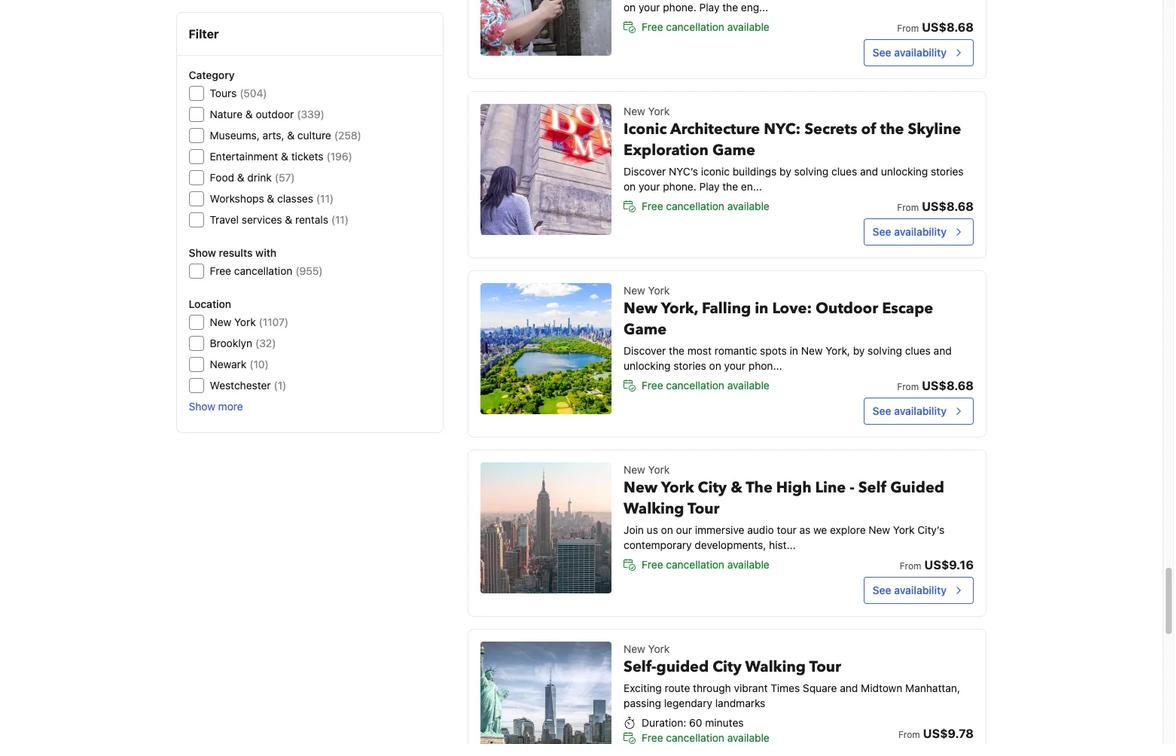 Task type: locate. For each thing, give the bounding box(es) containing it.
passing
[[624, 697, 662, 710]]

iconic
[[701, 165, 730, 178]]

clues
[[832, 165, 858, 178], [906, 344, 931, 357]]

0 vertical spatial walking
[[624, 499, 685, 519]]

1 horizontal spatial unlocking
[[881, 165, 928, 178]]

1 horizontal spatial walking
[[746, 657, 806, 677]]

minutes
[[705, 717, 744, 729]]

0 horizontal spatial by
[[780, 165, 792, 178]]

city up immersive
[[698, 478, 727, 498]]

discover left most
[[624, 344, 666, 357]]

nyc's
[[669, 165, 699, 178]]

on down most
[[710, 359, 722, 372]]

clues down escape
[[906, 344, 931, 357]]

3 see availability from the top
[[873, 405, 947, 417]]

show left more
[[189, 400, 216, 413]]

4 see availability from the top
[[873, 584, 947, 597]]

spots
[[760, 344, 787, 357]]

from us$9.16
[[900, 558, 974, 572]]

audio
[[748, 524, 774, 536]]

& down classes
[[285, 213, 293, 226]]

clues down "secrets"
[[832, 165, 858, 178]]

escape
[[882, 298, 934, 319]]

0 horizontal spatial on
[[624, 180, 636, 193]]

high
[[777, 478, 812, 498]]

2 available from the top
[[728, 200, 770, 212]]

most
[[688, 344, 712, 357]]

1 vertical spatial game
[[624, 319, 667, 340]]

2 vertical spatial from us$8.68
[[898, 379, 974, 393]]

2 vertical spatial us$8.68
[[922, 379, 974, 393]]

city up through
[[713, 657, 742, 677]]

solving inside new york iconic architecture nyc: secrets of the skyline exploration game discover nyc's iconic buildings by solving clues and unlocking stories on your phone. play the en...
[[795, 165, 829, 178]]

see availability
[[873, 46, 947, 59], [873, 225, 947, 238], [873, 405, 947, 417], [873, 584, 947, 597]]

york
[[648, 105, 670, 118], [648, 284, 670, 297], [235, 316, 256, 329], [648, 463, 670, 476], [661, 478, 694, 498], [894, 524, 915, 536], [648, 643, 670, 656]]

new inside 'new york self-guided city walking tour exciting route through vibrant times square and midtown manhattan, passing legendary landmarks'
[[624, 643, 646, 656]]

0 horizontal spatial stories
[[674, 359, 707, 372]]

free
[[642, 20, 664, 33], [642, 200, 664, 212], [210, 264, 232, 277], [642, 379, 664, 392], [642, 558, 664, 571]]

rentals
[[296, 213, 329, 226]]

3 availability from the top
[[895, 405, 947, 417]]

from for escape
[[898, 381, 919, 393]]

from us$8.68
[[898, 20, 974, 34], [898, 200, 974, 213], [898, 379, 974, 393]]

0 vertical spatial stories
[[931, 165, 964, 178]]

1 vertical spatial by
[[854, 344, 865, 357]]

and inside 'new york new york, falling in love: outdoor escape game discover the most romantic spots in new york, by solving clues and unlocking stories on your phon...'
[[934, 344, 952, 357]]

your left phone.
[[639, 180, 660, 193]]

nyc:
[[764, 119, 801, 139]]

see for escape
[[873, 405, 892, 417]]

outdoor
[[816, 298, 879, 319]]

1 vertical spatial solving
[[868, 344, 903, 357]]

1 vertical spatial on
[[710, 359, 722, 372]]

in left love:
[[755, 298, 769, 319]]

1 vertical spatial the
[[723, 180, 739, 193]]

tour
[[688, 499, 720, 519], [810, 657, 842, 677]]

york inside 'new york new york, falling in love: outdoor escape game discover the most romantic spots in new york, by solving clues and unlocking stories on your phon...'
[[648, 284, 670, 297]]

2 free cancellation available from the top
[[642, 200, 770, 212]]

(11)
[[317, 192, 334, 205], [332, 213, 349, 226]]

0 vertical spatial discover
[[624, 165, 666, 178]]

walking up times
[[746, 657, 806, 677]]

1 horizontal spatial and
[[860, 165, 879, 178]]

1 discover from the top
[[624, 165, 666, 178]]

0 horizontal spatial your
[[639, 180, 660, 193]]

city for &
[[698, 478, 727, 498]]

unlocking
[[881, 165, 928, 178], [624, 359, 671, 372]]

your down romantic
[[725, 359, 746, 372]]

free cancellation available
[[642, 20, 770, 33], [642, 200, 770, 212], [642, 379, 770, 392], [642, 558, 770, 571]]

0 horizontal spatial york,
[[661, 298, 698, 319]]

2 show from the top
[[189, 400, 216, 413]]

new york iconic architecture nyc: secrets of the skyline exploration game discover nyc's iconic buildings by solving clues and unlocking stories on your phone. play the en...
[[624, 105, 964, 193]]

york, down outdoor
[[826, 344, 851, 357]]

1 horizontal spatial clues
[[906, 344, 931, 357]]

3 see from the top
[[873, 405, 892, 417]]

& down (504)
[[246, 108, 253, 121]]

1 horizontal spatial game
[[713, 140, 756, 160]]

services
[[242, 213, 283, 226]]

new york new york, falling in love: outdoor escape game discover the most romantic spots in new york, by solving clues and unlocking stories on your phon...
[[624, 284, 952, 372]]

in right spots
[[790, 344, 799, 357]]

(339)
[[298, 108, 325, 121]]

drink
[[248, 171, 272, 184]]

0 horizontal spatial clues
[[832, 165, 858, 178]]

the
[[746, 478, 773, 498]]

exploration
[[624, 140, 709, 160]]

by down outdoor
[[854, 344, 865, 357]]

2 availability from the top
[[895, 225, 947, 238]]

& left drink
[[238, 171, 245, 184]]

by inside 'new york new york, falling in love: outdoor escape game discover the most romantic spots in new york, by solving clues and unlocking stories on your phon...'
[[854, 344, 865, 357]]

culture
[[298, 129, 332, 142]]

from inside from us$9.16
[[900, 561, 922, 572]]

and inside 'new york self-guided city walking tour exciting route through vibrant times square and midtown manhattan, passing legendary landmarks'
[[840, 682, 859, 695]]

2 vertical spatial on
[[661, 524, 673, 536]]

the right of
[[881, 119, 905, 139]]

york, up most
[[661, 298, 698, 319]]

us$8.68 for new york, falling in love: outdoor escape game
[[922, 379, 974, 393]]

1 vertical spatial from us$8.68
[[898, 200, 974, 213]]

3 free cancellation available from the top
[[642, 379, 770, 392]]

see for skyline
[[873, 225, 892, 238]]

see availability for new york, falling in love: outdoor escape game
[[873, 405, 947, 417]]

exciting
[[624, 682, 662, 695]]

0 vertical spatial city
[[698, 478, 727, 498]]

1 free cancellation available from the top
[[642, 20, 770, 33]]

available
[[728, 20, 770, 33], [728, 200, 770, 212], [728, 379, 770, 392], [728, 558, 770, 571]]

0 vertical spatial clues
[[832, 165, 858, 178]]

1 vertical spatial and
[[934, 344, 952, 357]]

from us$8.68 for escape
[[898, 379, 974, 393]]

1 horizontal spatial stories
[[931, 165, 964, 178]]

availability for new york, falling in love: outdoor escape game
[[895, 405, 947, 417]]

entertainment
[[210, 150, 279, 163]]

us$8.68 for iconic architecture nyc: secrets of the skyline exploration game
[[922, 200, 974, 213]]

discover inside new york iconic architecture nyc: secrets of the skyline exploration game discover nyc's iconic buildings by solving clues and unlocking stories on your phone. play the en...
[[624, 165, 666, 178]]

show for show results with
[[189, 246, 217, 259]]

show inside button
[[189, 400, 216, 413]]

0 horizontal spatial game
[[624, 319, 667, 340]]

as
[[800, 524, 811, 536]]

1 vertical spatial stories
[[674, 359, 707, 372]]

1 horizontal spatial the
[[723, 180, 739, 193]]

square
[[803, 682, 838, 695]]

(10)
[[250, 358, 269, 371]]

1 us$8.68 from the top
[[922, 20, 974, 34]]

york,
[[661, 298, 698, 319], [826, 344, 851, 357]]

vibrant
[[734, 682, 768, 695]]

2 vertical spatial and
[[840, 682, 859, 695]]

0 vertical spatial unlocking
[[881, 165, 928, 178]]

nature & outdoor (339)
[[210, 108, 325, 121]]

the left most
[[669, 344, 685, 357]]

free for new york city & the high line - self guided walking tour
[[642, 558, 664, 571]]

1 vertical spatial york,
[[826, 344, 851, 357]]

1 horizontal spatial tour
[[810, 657, 842, 677]]

& left the
[[731, 478, 743, 498]]

stories down most
[[674, 359, 707, 372]]

4 see from the top
[[873, 584, 892, 597]]

in
[[755, 298, 769, 319], [790, 344, 799, 357]]

unlocking inside new york iconic architecture nyc: secrets of the skyline exploration game discover nyc's iconic buildings by solving clues and unlocking stories on your phone. play the en...
[[881, 165, 928, 178]]

2 horizontal spatial the
[[881, 119, 905, 139]]

0 vertical spatial game
[[713, 140, 756, 160]]

2 see from the top
[[873, 225, 892, 238]]

2 vertical spatial the
[[669, 344, 685, 357]]

york for new york self-guided city walking tour exciting route through vibrant times square and midtown manhattan, passing legendary landmarks
[[648, 643, 670, 656]]

0 vertical spatial on
[[624, 180, 636, 193]]

duration: 60 minutes
[[642, 717, 744, 729]]

see
[[873, 46, 892, 59], [873, 225, 892, 238], [873, 405, 892, 417], [873, 584, 892, 597]]

free cancellation available for architecture
[[642, 200, 770, 212]]

walking up the us
[[624, 499, 685, 519]]

game inside new york iconic architecture nyc: secrets of the skyline exploration game discover nyc's iconic buildings by solving clues and unlocking stories on your phone. play the en...
[[713, 140, 756, 160]]

walking
[[624, 499, 685, 519], [746, 657, 806, 677]]

0 vertical spatial us$8.68
[[922, 20, 974, 34]]

stories down skyline in the right top of the page
[[931, 165, 964, 178]]

travel
[[210, 213, 239, 226]]

free cancellation available for york,
[[642, 379, 770, 392]]

0 vertical spatial show
[[189, 246, 217, 259]]

tour up immersive
[[688, 499, 720, 519]]

1 vertical spatial in
[[790, 344, 799, 357]]

1 horizontal spatial in
[[790, 344, 799, 357]]

1 horizontal spatial york,
[[826, 344, 851, 357]]

2 from us$8.68 from the top
[[898, 200, 974, 213]]

0 vertical spatial tour
[[688, 499, 720, 519]]

0 horizontal spatial unlocking
[[624, 359, 671, 372]]

iconic architecture nyc: secrets of the skyline exploration game image
[[481, 104, 612, 235]]

entertainment & tickets (196)
[[210, 150, 353, 163]]

legendary
[[664, 697, 713, 710]]

from
[[898, 23, 919, 34], [898, 202, 919, 213], [898, 381, 919, 393], [900, 561, 922, 572], [899, 729, 921, 741]]

solving down "secrets"
[[795, 165, 829, 178]]

1 vertical spatial discover
[[624, 344, 666, 357]]

romantic
[[715, 344, 758, 357]]

clues inside new york iconic architecture nyc: secrets of the skyline exploration game discover nyc's iconic buildings by solving clues and unlocking stories on your phone. play the en...
[[832, 165, 858, 178]]

from for line
[[900, 561, 922, 572]]

1 horizontal spatial on
[[661, 524, 673, 536]]

on left phone.
[[624, 180, 636, 193]]

filter
[[189, 27, 219, 41]]

new inside new york iconic architecture nyc: secrets of the skyline exploration game discover nyc's iconic buildings by solving clues and unlocking stories on your phone. play the en...
[[624, 105, 646, 118]]

tour up square
[[810, 657, 842, 677]]

game
[[713, 140, 756, 160], [624, 319, 667, 340]]

2 see availability from the top
[[873, 225, 947, 238]]

city inside 'new york self-guided city walking tour exciting route through vibrant times square and midtown manhattan, passing legendary landmarks'
[[713, 657, 742, 677]]

3 us$8.68 from the top
[[922, 379, 974, 393]]

iconic
[[624, 119, 667, 139]]

0 vertical spatial (11)
[[317, 192, 334, 205]]

2 horizontal spatial on
[[710, 359, 722, 372]]

stories
[[931, 165, 964, 178], [674, 359, 707, 372]]

walking inside new york new york city & the high line - self guided walking tour join us on our immersive audio tour as we explore new york city's contemporary developments, hist...
[[624, 499, 685, 519]]

1 vertical spatial your
[[725, 359, 746, 372]]

1 vertical spatial walking
[[746, 657, 806, 677]]

(11) up rentals
[[317, 192, 334, 205]]

(11) right rentals
[[332, 213, 349, 226]]

arts,
[[263, 129, 285, 142]]

the right "play"
[[723, 180, 739, 193]]

tours
[[210, 87, 237, 99]]

the inside 'new york new york, falling in love: outdoor escape game discover the most romantic spots in new york, by solving clues and unlocking stories on your phon...'
[[669, 344, 685, 357]]

immersive
[[695, 524, 745, 536]]

0 vertical spatial and
[[860, 165, 879, 178]]

1 vertical spatial clues
[[906, 344, 931, 357]]

1 horizontal spatial your
[[725, 359, 746, 372]]

your inside 'new york new york, falling in love: outdoor escape game discover the most romantic spots in new york, by solving clues and unlocking stories on your phon...'
[[725, 359, 746, 372]]

0 vertical spatial by
[[780, 165, 792, 178]]

1 vertical spatial city
[[713, 657, 742, 677]]

your
[[639, 180, 660, 193], [725, 359, 746, 372]]

1 vertical spatial us$8.68
[[922, 200, 974, 213]]

workshops
[[210, 192, 265, 205]]

0 horizontal spatial tour
[[688, 499, 720, 519]]

availability
[[895, 46, 947, 59], [895, 225, 947, 238], [895, 405, 947, 417], [895, 584, 947, 597]]

0 vertical spatial solving
[[795, 165, 829, 178]]

from for skyline
[[898, 202, 919, 213]]

1 horizontal spatial by
[[854, 344, 865, 357]]

show left results
[[189, 246, 217, 259]]

us$9.16
[[925, 558, 974, 572]]

york inside new york iconic architecture nyc: secrets of the skyline exploration game discover nyc's iconic buildings by solving clues and unlocking stories on your phone. play the en...
[[648, 105, 670, 118]]

2 us$8.68 from the top
[[922, 200, 974, 213]]

1 horizontal spatial solving
[[868, 344, 903, 357]]

0 horizontal spatial in
[[755, 298, 769, 319]]

show results with
[[189, 246, 277, 259]]

location
[[189, 298, 232, 310]]

1 show from the top
[[189, 246, 217, 259]]

2 discover from the top
[[624, 344, 666, 357]]

3 available from the top
[[728, 379, 770, 392]]

discover down exploration
[[624, 165, 666, 178]]

& right the arts,
[[288, 129, 295, 142]]

3 from us$8.68 from the top
[[898, 379, 974, 393]]

0 horizontal spatial walking
[[624, 499, 685, 519]]

4 availability from the top
[[895, 584, 947, 597]]

1 vertical spatial unlocking
[[624, 359, 671, 372]]

york inside 'new york self-guided city walking tour exciting route through vibrant times square and midtown manhattan, passing legendary landmarks'
[[648, 643, 670, 656]]

york for new york new york city & the high line - self guided walking tour join us on our immersive audio tour as we explore new york city's contemporary developments, hist...
[[648, 463, 670, 476]]

4 free cancellation available from the top
[[642, 558, 770, 571]]

developments,
[[695, 539, 767, 552]]

tour inside new york new york city & the high line - self guided walking tour join us on our immersive audio tour as we explore new york city's contemporary developments, hist...
[[688, 499, 720, 519]]

solving down escape
[[868, 344, 903, 357]]

0 horizontal spatial the
[[669, 344, 685, 357]]

& up (57)
[[282, 150, 289, 163]]

on right the us
[[661, 524, 673, 536]]

2 horizontal spatial and
[[934, 344, 952, 357]]

by right 'buildings'
[[780, 165, 792, 178]]

your inside new york iconic architecture nyc: secrets of the skyline exploration game discover nyc's iconic buildings by solving clues and unlocking stories on your phone. play the en...
[[639, 180, 660, 193]]

newark
[[210, 358, 247, 371]]

0 horizontal spatial and
[[840, 682, 859, 695]]

0 horizontal spatial solving
[[795, 165, 829, 178]]

guided
[[657, 657, 709, 677]]

brooklyn
[[210, 337, 253, 350]]

4 available from the top
[[728, 558, 770, 571]]

us$8.68
[[922, 20, 974, 34], [922, 200, 974, 213], [922, 379, 974, 393]]

0 vertical spatial your
[[639, 180, 660, 193]]

the
[[881, 119, 905, 139], [723, 180, 739, 193], [669, 344, 685, 357]]

secrets
[[805, 119, 858, 139]]

city inside new york new york city & the high line - self guided walking tour join us on our immersive audio tour as we explore new york city's contemporary developments, hist...
[[698, 478, 727, 498]]

cancellation
[[666, 20, 725, 33], [666, 200, 725, 212], [235, 264, 293, 277], [666, 379, 725, 392], [666, 558, 725, 571]]

1 see availability from the top
[[873, 46, 947, 59]]

1 vertical spatial show
[[189, 400, 216, 413]]

1 vertical spatial tour
[[810, 657, 842, 677]]

free for iconic architecture nyc: secrets of the skyline exploration game
[[642, 200, 664, 212]]

0 vertical spatial from us$8.68
[[898, 20, 974, 34]]

city for walking
[[713, 657, 742, 677]]

on
[[624, 180, 636, 193], [710, 359, 722, 372], [661, 524, 673, 536]]

show
[[189, 246, 217, 259], [189, 400, 216, 413]]



Task type: vqa. For each thing, say whether or not it's contained in the screenshot.


Task type: describe. For each thing, give the bounding box(es) containing it.
on inside new york iconic architecture nyc: secrets of the skyline exploration game discover nyc's iconic buildings by solving clues and unlocking stories on your phone. play the en...
[[624, 180, 636, 193]]

(57)
[[275, 171, 295, 184]]

1 see from the top
[[873, 46, 892, 59]]

1 available from the top
[[728, 20, 770, 33]]

show more button
[[189, 399, 244, 414]]

new york new york city & the high line - self guided walking tour join us on our immersive audio tour as we explore new york city's contemporary developments, hist...
[[624, 463, 945, 552]]

tour
[[777, 524, 797, 536]]

tour inside 'new york self-guided city walking tour exciting route through vibrant times square and midtown manhattan, passing legendary landmarks'
[[810, 657, 842, 677]]

york for new york (1107)
[[235, 316, 256, 329]]

new york, alexander hamilton: outdoor escape game image
[[481, 0, 612, 56]]

0 vertical spatial york,
[[661, 298, 698, 319]]

clues inside 'new york new york, falling in love: outdoor escape game discover the most romantic spots in new york, by solving clues and unlocking stories on your phon...'
[[906, 344, 931, 357]]

food
[[210, 171, 235, 184]]

through
[[693, 682, 731, 695]]

stories inside new york iconic architecture nyc: secrets of the skyline exploration game discover nyc's iconic buildings by solving clues and unlocking stories on your phone. play the en...
[[931, 165, 964, 178]]

self-
[[624, 657, 657, 677]]

free cancellation (955)
[[210, 264, 323, 277]]

on inside new york new york city & the high line - self guided walking tour join us on our immersive audio tour as we explore new york city's contemporary developments, hist...
[[661, 524, 673, 536]]

westchester
[[210, 379, 271, 392]]

availability for iconic architecture nyc: secrets of the skyline exploration game
[[895, 225, 947, 238]]

new york self-guided city walking tour exciting route through vibrant times square and midtown manhattan, passing legendary landmarks
[[624, 643, 961, 710]]

city's
[[918, 524, 945, 536]]

by inside new york iconic architecture nyc: secrets of the skyline exploration game discover nyc's iconic buildings by solving clues and unlocking stories on your phone. play the en...
[[780, 165, 792, 178]]

(1107)
[[259, 316, 289, 329]]

(196)
[[327, 150, 353, 163]]

midtown
[[861, 682, 903, 695]]

cancellation for new york city & the high line - self guided walking tour
[[666, 558, 725, 571]]

show more
[[189, 400, 244, 413]]

duration:
[[642, 717, 687, 729]]

westchester (1)
[[210, 379, 287, 392]]

line
[[816, 478, 846, 498]]

available for city
[[728, 558, 770, 571]]

stories inside 'new york new york, falling in love: outdoor escape game discover the most romantic spots in new york, by solving clues and unlocking stories on your phon...'
[[674, 359, 707, 372]]

times
[[771, 682, 800, 695]]

see availability for iconic architecture nyc: secrets of the skyline exploration game
[[873, 225, 947, 238]]

see for line
[[873, 584, 892, 597]]

and inside new york iconic architecture nyc: secrets of the skyline exploration game discover nyc's iconic buildings by solving clues and unlocking stories on your phone. play the en...
[[860, 165, 879, 178]]

unlocking inside 'new york new york, falling in love: outdoor escape game discover the most romantic spots in new york, by solving clues and unlocking stories on your phon...'
[[624, 359, 671, 372]]

us$9.78
[[924, 727, 974, 741]]

from us$9.78
[[899, 727, 974, 741]]

results
[[219, 246, 253, 259]]

route
[[665, 682, 690, 695]]

available for falling
[[728, 379, 770, 392]]

cancellation for iconic architecture nyc: secrets of the skyline exploration game
[[666, 200, 725, 212]]

museums, arts, & culture (258)
[[210, 129, 362, 142]]

york for new york new york, falling in love: outdoor escape game discover the most romantic spots in new york, by solving clues and unlocking stories on your phon...
[[648, 284, 670, 297]]

newark (10)
[[210, 358, 269, 371]]

(955)
[[296, 264, 323, 277]]

brooklyn (32)
[[210, 337, 276, 350]]

new york, falling in love: outdoor escape game image
[[481, 283, 612, 414]]

-
[[850, 478, 855, 498]]

manhattan,
[[906, 682, 961, 695]]

phone.
[[663, 180, 697, 193]]

availability for new york city & the high line - self guided walking tour
[[895, 584, 947, 597]]

free cancellation available for york
[[642, 558, 770, 571]]

museums,
[[210, 129, 260, 142]]

contemporary
[[624, 539, 692, 552]]

our
[[676, 524, 692, 536]]

of
[[862, 119, 877, 139]]

play
[[700, 180, 720, 193]]

(32)
[[256, 337, 276, 350]]

hist...
[[769, 539, 796, 552]]

game inside 'new york new york, falling in love: outdoor escape game discover the most romantic spots in new york, by solving clues and unlocking stories on your phon...'
[[624, 319, 667, 340]]

york for new york iconic architecture nyc: secrets of the skyline exploration game discover nyc's iconic buildings by solving clues and unlocking stories on your phone. play the en...
[[648, 105, 670, 118]]

falling
[[702, 298, 751, 319]]

skyline
[[908, 119, 962, 139]]

travel services & rentals (11)
[[210, 213, 349, 226]]

buildings
[[733, 165, 777, 178]]

from us$8.68 for skyline
[[898, 200, 974, 213]]

discover inside 'new york new york, falling in love: outdoor escape game discover the most romantic spots in new york, by solving clues and unlocking stories on your phon...'
[[624, 344, 666, 357]]

& up travel services & rentals (11) on the left top
[[267, 192, 275, 205]]

1 from us$8.68 from the top
[[898, 20, 974, 34]]

free for new york, falling in love: outdoor escape game
[[642, 379, 664, 392]]

new york (1107)
[[210, 316, 289, 329]]

classes
[[278, 192, 314, 205]]

from inside from us$9.78
[[899, 729, 921, 741]]

workshops & classes (11)
[[210, 192, 334, 205]]

architecture
[[671, 119, 760, 139]]

& inside new york new york city & the high line - self guided walking tour join us on our immersive audio tour as we explore new york city's contemporary developments, hist...
[[731, 478, 743, 498]]

(1)
[[274, 379, 287, 392]]

outdoor
[[256, 108, 294, 121]]

1 availability from the top
[[895, 46, 947, 59]]

cancellation for new york, falling in love: outdoor escape game
[[666, 379, 725, 392]]

join
[[624, 524, 644, 536]]

available for nyc:
[[728, 200, 770, 212]]

on inside 'new york new york, falling in love: outdoor escape game discover the most romantic spots in new york, by solving clues and unlocking stories on your phon...'
[[710, 359, 722, 372]]

(258)
[[335, 129, 362, 142]]

walking inside 'new york self-guided city walking tour exciting route through vibrant times square and midtown manhattan, passing legendary landmarks'
[[746, 657, 806, 677]]

new york city & the high line - self guided walking tour image
[[481, 463, 612, 594]]

explore
[[830, 524, 866, 536]]

0 vertical spatial the
[[881, 119, 905, 139]]

self-guided city walking tour image
[[481, 642, 612, 744]]

1 vertical spatial (11)
[[332, 213, 349, 226]]

60
[[689, 717, 703, 729]]

tours (504)
[[210, 87, 268, 99]]

us
[[647, 524, 658, 536]]

more
[[219, 400, 244, 413]]

see availability for new york city & the high line - self guided walking tour
[[873, 584, 947, 597]]

guided
[[891, 478, 945, 498]]

tickets
[[292, 150, 324, 163]]

self
[[859, 478, 887, 498]]

en...
[[741, 180, 762, 193]]

with
[[256, 246, 277, 259]]

solving inside 'new york new york, falling in love: outdoor escape game discover the most romantic spots in new york, by solving clues and unlocking stories on your phon...'
[[868, 344, 903, 357]]

we
[[814, 524, 828, 536]]

phon...
[[749, 359, 782, 372]]

0 vertical spatial in
[[755, 298, 769, 319]]

show for show more
[[189, 400, 216, 413]]

nature
[[210, 108, 243, 121]]

food & drink (57)
[[210, 171, 295, 184]]

category
[[189, 69, 235, 81]]



